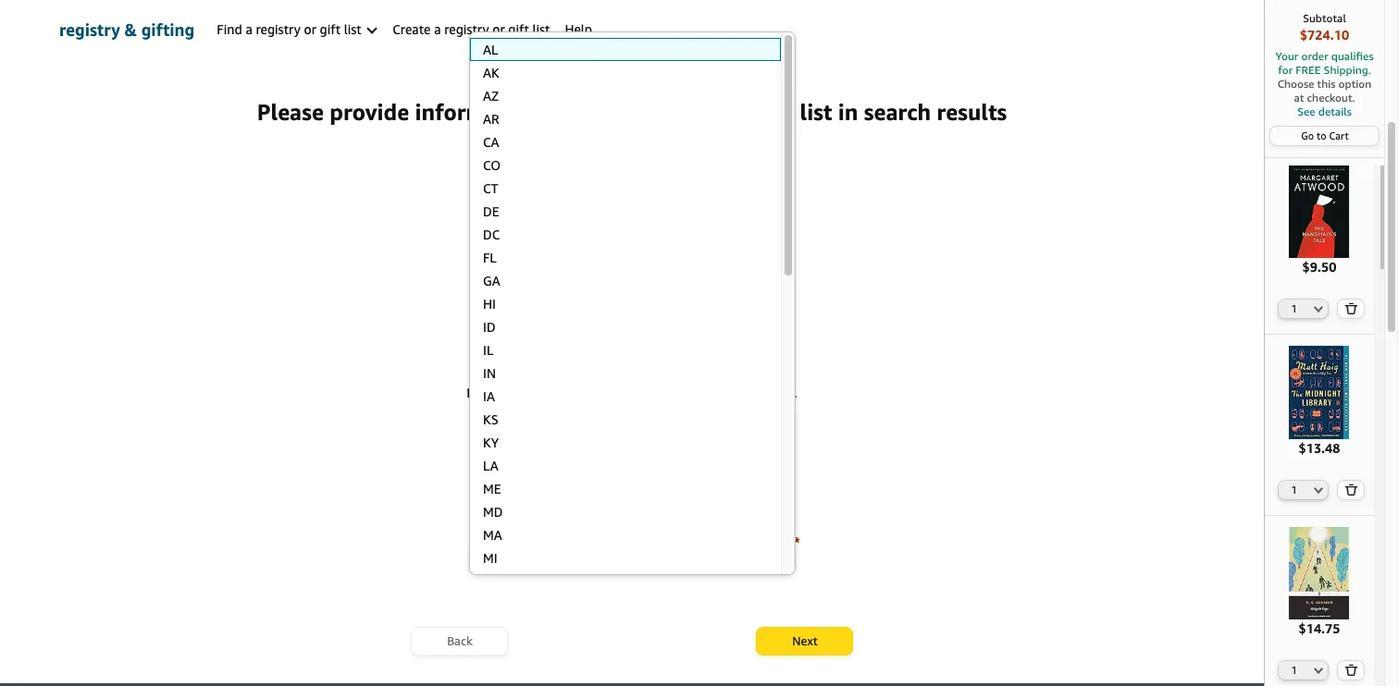 Task type: vqa. For each thing, say whether or not it's contained in the screenshot.
ME
yes



Task type: locate. For each thing, give the bounding box(es) containing it.
fl
[[483, 250, 497, 266]]

$724.10
[[1301, 27, 1350, 43]]

0 horizontal spatial list
[[344, 21, 362, 37]]

ar link
[[470, 107, 781, 131]]

0 vertical spatial search
[[864, 99, 932, 125]]

or right find
[[304, 21, 316, 37]]

checkout.
[[1308, 91, 1356, 105]]

ak
[[483, 65, 500, 81]]

ia link
[[470, 385, 781, 408]]

search
[[864, 99, 932, 125], [629, 198, 667, 214]]

id link
[[470, 316, 781, 339]]

back
[[447, 634, 473, 649]]

1 horizontal spatial for
[[1279, 63, 1293, 77]]

gifters
[[498, 198, 538, 214]]

or up al
[[493, 21, 505, 37]]

subtotal
[[1304, 11, 1347, 25]]

a right create
[[434, 21, 441, 37]]

1 horizontal spatial your
[[691, 198, 717, 214]]

list box containing al
[[469, 38, 781, 687]]

0 horizontal spatial please
[[257, 99, 324, 125]]

ga
[[483, 273, 501, 289]]

delete image up the midnight library: a gma book club pick (a novel) image
[[1345, 303, 1359, 315]]

registry & gifting
[[59, 19, 195, 40]]

please left provide
[[257, 99, 324, 125]]

results
[[937, 99, 1007, 125]]

gift left help
[[508, 21, 529, 37]]

list
[[344, 21, 362, 37], [533, 21, 550, 37], [800, 99, 833, 125]]

0 horizontal spatial search
[[629, 198, 667, 214]]

al option
[[469, 38, 781, 61]]

1 vertical spatial your
[[691, 198, 717, 214]]

your left "date" at the left of page
[[537, 385, 564, 401]]

for left gift
[[670, 198, 687, 214]]

gift inside "link"
[[508, 21, 529, 37]]

for
[[1279, 63, 1293, 77], [670, 198, 687, 214]]

a right find
[[246, 21, 253, 37]]

1 for $13.48
[[1292, 484, 1298, 496]]

mi
[[483, 551, 498, 567]]

or for find a registry or gift list
[[304, 21, 316, 37]]

az
[[483, 88, 499, 104]]

this up see details link at the right of the page
[[1318, 77, 1336, 91]]

delete image up "malgudi days (penguin classics)" image
[[1345, 484, 1359, 496]]

gifting
[[141, 19, 195, 40]]

0 horizontal spatial your
[[537, 385, 564, 401]]

go
[[1302, 130, 1315, 142]]

ca link
[[470, 131, 781, 154]]

your
[[1276, 49, 1299, 63]]

an
[[688, 385, 703, 401]]

0 vertical spatial for
[[1279, 63, 1293, 77]]

ma
[[483, 528, 502, 543]]

1 horizontal spatial this
[[1318, 77, 1336, 91]]

dropdown image up next submit at right
[[777, 554, 786, 561]]

please provide information to help guests find your list in search results
[[257, 99, 1007, 125]]

4
[[659, 25, 667, 42]]

1 vertical spatial for
[[670, 198, 687, 214]]

your for for
[[691, 198, 717, 214]]

gift left create
[[320, 21, 341, 37]]

1 gift from the left
[[320, 21, 341, 37]]

list inside "link"
[[533, 21, 550, 37]]

0 vertical spatial your
[[747, 99, 794, 125]]

to up dc link
[[613, 198, 626, 214]]

of
[[642, 25, 655, 42]]

your right find
[[747, 99, 794, 125]]

0 horizontal spatial gift
[[320, 21, 341, 37]]

dropdown image down $9.50
[[1315, 306, 1324, 313]]

search up first and last name text field
[[629, 198, 667, 214]]

mi link
[[470, 547, 781, 570]]

your left gift
[[691, 198, 717, 214]]

0 vertical spatial dropdown image
[[1315, 306, 1324, 313]]

1 horizontal spatial a
[[434, 21, 441, 37]]

1 up the midnight library: a gma book club pick (a novel) image
[[1292, 303, 1298, 315]]

co link
[[470, 154, 781, 177]]

2 vertical spatial your
[[537, 385, 564, 401]]

2 delete image from the top
[[1345, 484, 1359, 496]]

to right go
[[1317, 130, 1327, 142]]

list left in
[[800, 99, 833, 125]]

list left help
[[533, 21, 550, 37]]

dropdown image down "$13.48"
[[1315, 487, 1324, 494]]

for left free
[[1279, 63, 1293, 77]]

a
[[246, 21, 253, 37], [434, 21, 441, 37]]

City (Optional) text field
[[470, 492, 794, 520]]

dropdown image
[[1315, 306, 1324, 313], [1315, 487, 1324, 494], [777, 554, 786, 561]]

your order qualifies for free shipping. choose this option at checkout. see details
[[1276, 49, 1374, 118]]

1 horizontal spatial registry
[[256, 21, 301, 37]]

subtotal $724.10
[[1301, 11, 1350, 43]]

registry up al
[[445, 21, 489, 37]]

a inside "link"
[[434, 21, 441, 37]]

create a registry or gift list link
[[385, 0, 558, 59]]

see details link
[[1275, 105, 1376, 118]]

None submit
[[1339, 300, 1364, 319], [1339, 481, 1364, 500], [1339, 662, 1364, 680], [1339, 300, 1364, 319], [1339, 481, 1364, 500], [1339, 662, 1364, 680]]

ky link
[[470, 431, 781, 455]]

1 horizontal spatial list
[[533, 21, 550, 37]]

1 vertical spatial please
[[624, 385, 661, 401]]

list for find a registry or gift list
[[344, 21, 362, 37]]

step
[[598, 25, 626, 42]]

registry
[[59, 19, 120, 40], [256, 21, 301, 37], [445, 21, 489, 37]]

help link
[[558, 0, 600, 59]]

dc
[[483, 227, 500, 243]]

md
[[483, 505, 503, 520]]

0 horizontal spatial or
[[304, 21, 316, 37]]

date.
[[768, 385, 798, 401]]

to
[[547, 99, 568, 125], [1317, 130, 1327, 142], [613, 198, 626, 214]]

la link
[[470, 455, 781, 478]]

this
[[1318, 77, 1336, 91], [588, 198, 610, 214]]

me link
[[470, 478, 781, 501]]

2 vertical spatial to
[[613, 198, 626, 214]]

2 or from the left
[[493, 21, 505, 37]]

1 up "malgudi days (penguin classics)" image
[[1292, 484, 1298, 496]]

1 a from the left
[[246, 21, 253, 37]]

registry right find
[[256, 21, 301, 37]]

2 gift from the left
[[508, 21, 529, 37]]

find a registry or gift list
[[217, 21, 365, 37]]

delete image for $9.50
[[1345, 303, 1359, 315]]

help
[[574, 99, 621, 125]]

1 vertical spatial to
[[1317, 130, 1327, 142]]

gift
[[320, 21, 341, 37], [508, 21, 529, 37]]

to left 'help'
[[547, 99, 568, 125]]

for inside your order qualifies for free shipping. choose this option at checkout. see details
[[1279, 63, 1293, 77]]

2 horizontal spatial registry
[[445, 21, 489, 37]]

First and last name text field
[[470, 220, 794, 249]]

list left create
[[344, 21, 362, 37]]

please down "in" link
[[624, 385, 661, 401]]

None text field
[[470, 305, 794, 333]]

list
[[746, 198, 767, 214]]

search right in
[[864, 99, 932, 125]]

qualifies
[[1332, 49, 1374, 63]]

registry left &
[[59, 19, 120, 40]]

registry for find a registry or gift list
[[256, 21, 301, 37]]

0 vertical spatial this
[[1318, 77, 1336, 91]]

1 horizontal spatial gift
[[508, 21, 529, 37]]

md link
[[470, 501, 781, 524]]

0 vertical spatial please
[[257, 99, 324, 125]]

this right use
[[588, 198, 610, 214]]

1 left dropdown icon
[[1292, 665, 1298, 677]]

provide
[[330, 99, 409, 125]]

2 a from the left
[[434, 21, 441, 37]]

1 horizontal spatial search
[[864, 99, 932, 125]]

free
[[1296, 63, 1321, 77]]

a for find
[[246, 21, 253, 37]]

0 horizontal spatial a
[[246, 21, 253, 37]]

delete image
[[1345, 303, 1359, 315], [1345, 484, 1359, 496]]

1 vertical spatial delete image
[[1345, 484, 1359, 496]]

0 vertical spatial to
[[547, 99, 568, 125]]

0 horizontal spatial for
[[670, 198, 687, 214]]

or inside "link"
[[493, 21, 505, 37]]

1 horizontal spatial or
[[493, 21, 505, 37]]

1 or from the left
[[304, 21, 316, 37]]

go to cart link
[[1271, 127, 1379, 145]]

2 horizontal spatial your
[[747, 99, 794, 125]]

0 vertical spatial delete image
[[1345, 303, 1359, 315]]

know
[[502, 385, 534, 401]]

delete image
[[1345, 665, 1359, 677]]

1 delete image from the top
[[1345, 303, 1359, 315]]

the handmaid&#39;s tale image
[[1274, 166, 1367, 259]]

list box
[[469, 38, 781, 687]]

find a registry or gift list link
[[210, 0, 385, 59]]

shipping.
[[1324, 63, 1372, 77]]

see
[[1298, 105, 1316, 118]]

0 horizontal spatial this
[[588, 198, 610, 214]]

1 vertical spatial dropdown image
[[1315, 487, 1324, 494]]

registry inside "link"
[[445, 21, 489, 37]]

$13.48
[[1299, 440, 1341, 456]]

1 vertical spatial this
[[588, 198, 610, 214]]

ca
[[483, 134, 499, 150]]



Task type: describe. For each thing, give the bounding box(es) containing it.
next
[[793, 634, 818, 649]]

0 horizontal spatial to
[[547, 99, 568, 125]]

create
[[393, 21, 431, 37]]

use
[[565, 198, 585, 214]]

registry for create a registry or gift list
[[445, 21, 489, 37]]

yet?
[[597, 385, 620, 401]]

2 horizontal spatial to
[[1317, 130, 1327, 142]]

gift for find a registry or gift list
[[320, 21, 341, 37]]

at
[[1295, 91, 1305, 105]]

don't know your date yet? please put an estimated date.
[[467, 385, 798, 401]]

1 for $9.50
[[1292, 303, 1298, 315]]

az link
[[470, 84, 781, 107]]

la
[[483, 458, 499, 474]]

fl link
[[470, 246, 781, 269]]

choose
[[1278, 77, 1315, 91]]

registry & gifting link
[[59, 0, 195, 59]]

the midnight library: a gma book club pick (a novel) image
[[1274, 346, 1367, 439]]

de link
[[470, 200, 781, 223]]

information
[[415, 99, 541, 125]]

me
[[483, 481, 501, 497]]

date
[[567, 385, 593, 401]]

mn link
[[470, 570, 781, 593]]

delete image for $13.48
[[1345, 484, 1359, 496]]

go to cart
[[1302, 130, 1349, 142]]

1 horizontal spatial please
[[624, 385, 661, 401]]

co
[[483, 157, 501, 173]]

a for create
[[434, 21, 441, 37]]

2 horizontal spatial list
[[800, 99, 833, 125]]

this inside your order qualifies for free shipping. choose this option at checkout. see details
[[1318, 77, 1336, 91]]

or for create a registry or gift list
[[493, 21, 505, 37]]

mn
[[483, 574, 503, 590]]

ct
[[483, 181, 499, 196]]

*
[[794, 534, 800, 553]]

estimated
[[706, 385, 765, 401]]

cart
[[1330, 130, 1349, 142]]

gift for create a registry or gift list
[[508, 21, 529, 37]]

il
[[483, 343, 494, 358]]

state
[[481, 550, 510, 565]]

$14.75
[[1299, 621, 1341, 637]]

1 vertical spatial search
[[629, 198, 667, 214]]

order
[[1302, 49, 1329, 63]]

al link
[[470, 38, 781, 61]]

hi link
[[470, 293, 781, 316]]

0 horizontal spatial registry
[[59, 19, 120, 40]]

ks link
[[470, 408, 781, 431]]

gift
[[720, 198, 743, 214]]

option
[[1339, 77, 1372, 91]]

details
[[1319, 105, 1352, 118]]

ak link
[[470, 61, 781, 84]]

al
[[483, 42, 498, 57]]

de
[[483, 204, 499, 219]]

calendar image
[[559, 414, 573, 429]]

hi
[[483, 296, 496, 312]]

find
[[217, 21, 242, 37]]

1 for $14.75
[[1292, 665, 1298, 677]]

gifters will use this to search for your gift list
[[498, 198, 767, 214]]

1 left of
[[630, 25, 638, 42]]

your for find
[[747, 99, 794, 125]]

2 vertical spatial dropdown image
[[777, 554, 786, 561]]

in
[[838, 99, 859, 125]]

il link
[[470, 339, 781, 362]]

dropdown image
[[1315, 667, 1324, 675]]

create a registry or gift list
[[393, 21, 550, 37]]

in link
[[470, 362, 781, 385]]

dropdown image for $13.48
[[1315, 487, 1324, 494]]

Next submit
[[757, 629, 853, 656]]

don't
[[467, 385, 499, 401]]

ky
[[483, 435, 499, 451]]

ks
[[483, 412, 499, 428]]

malgudi days (penguin classics) image
[[1274, 527, 1367, 620]]

dropdown image for $9.50
[[1315, 306, 1324, 313]]

list for create a registry or gift list
[[533, 21, 550, 37]]

&
[[125, 19, 137, 40]]

gift list cover photo image
[[0, 0, 1265, 24]]

ga link
[[470, 269, 781, 293]]

step 1 of 4
[[598, 25, 667, 42]]

1 horizontal spatial to
[[613, 198, 626, 214]]

ia
[[483, 389, 495, 405]]

will
[[541, 198, 562, 214]]

al ak az ar ca co ct de dc fl ga hi id il in ia ks ky la me md ma mi mn
[[483, 42, 503, 590]]

find
[[700, 99, 741, 125]]

put
[[665, 385, 685, 401]]

in
[[483, 366, 496, 381]]

guests
[[627, 99, 694, 125]]

id
[[483, 319, 496, 335]]

$9.50
[[1303, 259, 1337, 275]]

help
[[565, 21, 593, 37]]

ct link
[[470, 177, 781, 200]]

ar
[[483, 111, 500, 127]]

dc link
[[470, 223, 781, 246]]



